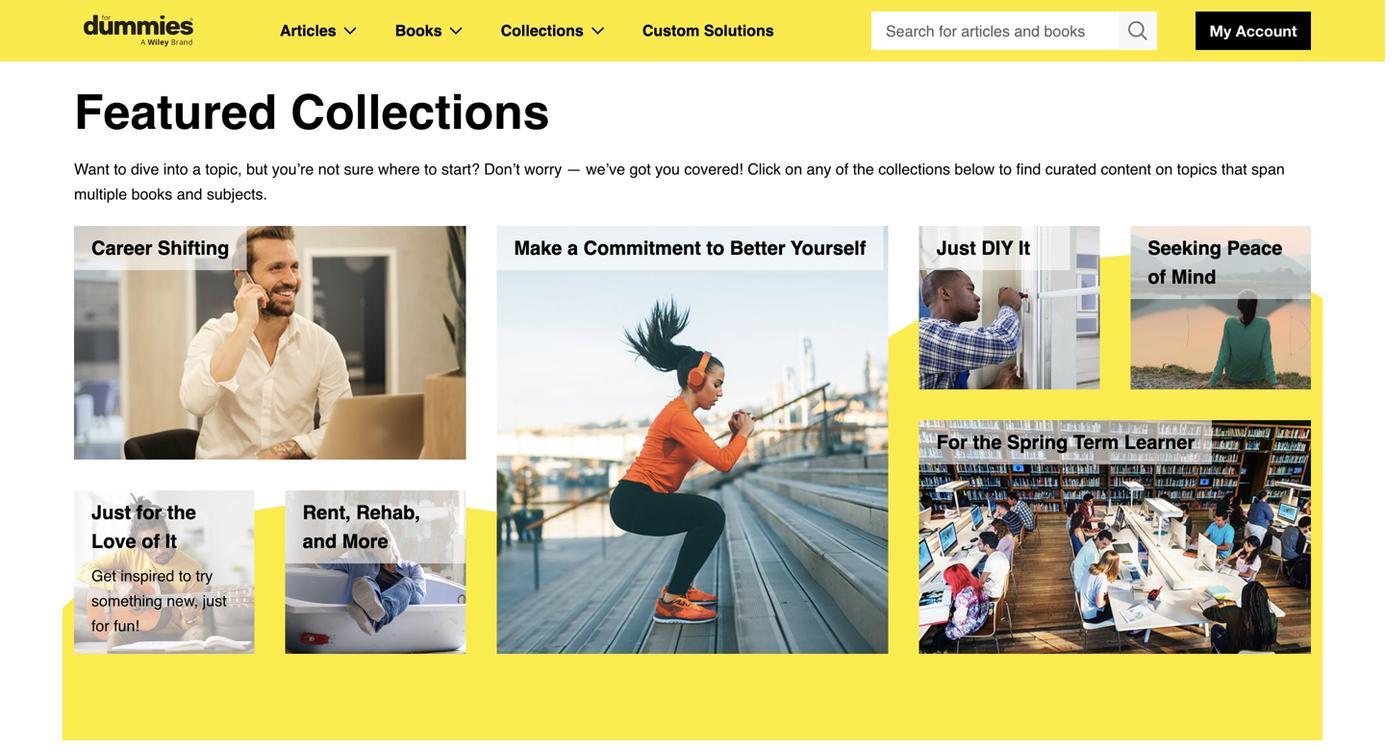 Task type: describe. For each thing, give the bounding box(es) containing it.
—
[[566, 160, 582, 178]]

fun!
[[114, 617, 139, 635]]

and inside want to dive into a topic, but you're not sure where to start? don't worry — we've got you covered! click on any of the collections below to find curated content on topics that span multiple books and subjects.
[[177, 185, 202, 203]]

got
[[630, 160, 651, 178]]

span
[[1252, 160, 1285, 178]]

multiple
[[74, 185, 127, 203]]

my account link
[[1196, 12, 1311, 50]]

1 on from the left
[[785, 160, 802, 178]]

the inside just for the love of it
[[167, 502, 196, 524]]

yourself
[[791, 237, 866, 259]]

topic,
[[205, 160, 242, 178]]

spring
[[1007, 431, 1068, 454]]

logo image
[[74, 15, 203, 47]]

the inside want to dive into a topic, but you're not sure where to start? don't worry — we've got you covered! click on any of the collections below to find curated content on topics that span multiple books and subjects.
[[853, 160, 874, 178]]

just for just for the love of it
[[91, 502, 131, 524]]

for the spring term learner link
[[919, 420, 1311, 654]]

2 on from the left
[[1156, 160, 1173, 178]]

something
[[91, 592, 162, 610]]

seeking peace of mind
[[1148, 237, 1283, 288]]

to left find
[[999, 160, 1012, 178]]

rehab,
[[356, 502, 420, 524]]

try
[[196, 567, 213, 585]]

to left start?
[[424, 160, 437, 178]]

any
[[807, 160, 831, 178]]

my account
[[1210, 22, 1297, 40]]

for inside just for the love of it
[[136, 502, 162, 524]]

rent, rehab, and more
[[303, 502, 420, 553]]

to left dive at left
[[114, 160, 127, 178]]

books
[[131, 185, 172, 203]]

commitment
[[584, 237, 701, 259]]

just diy it
[[937, 237, 1030, 259]]

to inside get inspired to try something new, just for fun!
[[179, 567, 191, 585]]

want to dive into a topic, but you're not sure where to start? don't worry — we've got you covered! click on any of the collections below to find curated content on topics that span multiple books and subjects.
[[74, 160, 1285, 203]]

get
[[91, 567, 116, 585]]

new,
[[167, 592, 198, 610]]

custom
[[642, 22, 700, 39]]

start?
[[441, 160, 480, 178]]

open book categories image
[[450, 27, 462, 35]]

content
[[1101, 160, 1151, 178]]

we've
[[586, 160, 625, 178]]

solutions
[[704, 22, 774, 39]]

get inspired to try something new, just for fun!
[[91, 567, 227, 635]]

my
[[1210, 22, 1232, 40]]

open article categories image
[[344, 27, 357, 35]]

of inside want to dive into a topic, but you're not sure where to start? don't worry — we've got you covered! click on any of the collections below to find curated content on topics that span multiple books and subjects.
[[836, 160, 849, 178]]

1 vertical spatial collections
[[291, 85, 550, 140]]

articles
[[280, 22, 336, 39]]

open collections list image
[[591, 27, 604, 35]]

rent,
[[303, 502, 351, 524]]

dive
[[131, 160, 159, 178]]

for inside get inspired to try something new, just for fun!
[[91, 617, 109, 635]]

2 horizontal spatial the
[[973, 431, 1002, 454]]

career
[[91, 237, 152, 259]]

learner
[[1124, 431, 1195, 454]]

just for just diy it
[[937, 237, 976, 259]]

click
[[748, 160, 781, 178]]

1 horizontal spatial a
[[567, 237, 578, 259]]

you
[[655, 160, 680, 178]]

account
[[1236, 22, 1297, 40]]



Task type: locate. For each thing, give the bounding box(es) containing it.
0 vertical spatial the
[[853, 160, 874, 178]]

featured collections
[[74, 85, 550, 140]]

on
[[785, 160, 802, 178], [1156, 160, 1173, 178]]

and
[[177, 185, 202, 203], [303, 531, 337, 553]]

it inside just for the love of it
[[165, 531, 177, 553]]

to left better
[[706, 237, 725, 259]]

1 vertical spatial it
[[165, 531, 177, 553]]

0 horizontal spatial just
[[91, 502, 131, 524]]

for left fun! at the bottom left of the page
[[91, 617, 109, 635]]

a inside want to dive into a topic, but you're not sure where to start? don't worry — we've got you covered! click on any of the collections below to find curated content on topics that span multiple books and subjects.
[[192, 160, 201, 178]]

Search for articles and books text field
[[872, 12, 1121, 50]]

sure
[[344, 160, 374, 178]]

0 vertical spatial just
[[937, 237, 976, 259]]

1 horizontal spatial it
[[1019, 237, 1030, 259]]

just
[[203, 592, 227, 610]]

0 horizontal spatial for
[[91, 617, 109, 635]]

collections
[[501, 22, 584, 39], [291, 85, 550, 140]]

featured
[[74, 85, 277, 140]]

custom solutions
[[642, 22, 774, 39]]

find
[[1016, 160, 1041, 178]]

not
[[318, 160, 340, 178]]

on left topics
[[1156, 160, 1173, 178]]

into
[[163, 160, 188, 178]]

a right into on the top of the page
[[192, 160, 201, 178]]

0 horizontal spatial and
[[177, 185, 202, 203]]

curated
[[1045, 160, 1097, 178]]

a
[[192, 160, 201, 178], [567, 237, 578, 259]]

1 horizontal spatial the
[[853, 160, 874, 178]]

0 vertical spatial collections
[[501, 22, 584, 39]]

seeking peace of mind link
[[1131, 226, 1311, 390]]

1 horizontal spatial of
[[836, 160, 849, 178]]

0 vertical spatial it
[[1019, 237, 1030, 259]]

better
[[730, 237, 786, 259]]

for
[[937, 431, 968, 454]]

shifting
[[158, 237, 229, 259]]

0 vertical spatial and
[[177, 185, 202, 203]]

just inside just for the love of it
[[91, 502, 131, 524]]

below
[[955, 160, 995, 178]]

group
[[872, 12, 1157, 50]]

0 horizontal spatial the
[[167, 502, 196, 524]]

on left the any
[[785, 160, 802, 178]]

1 vertical spatial the
[[973, 431, 1002, 454]]

2 vertical spatial of
[[142, 531, 160, 553]]

it right diy
[[1019, 237, 1030, 259]]

of up "inspired"
[[142, 531, 160, 553]]

make
[[514, 237, 562, 259]]

collections
[[879, 160, 950, 178]]

mind
[[1171, 266, 1216, 288]]

it
[[1019, 237, 1030, 259], [165, 531, 177, 553]]

want
[[74, 160, 109, 178]]

2 horizontal spatial of
[[1148, 266, 1166, 288]]

topics
[[1177, 160, 1217, 178]]

0 horizontal spatial of
[[142, 531, 160, 553]]

peace
[[1227, 237, 1283, 259]]

the right for
[[973, 431, 1002, 454]]

the up "try"
[[167, 502, 196, 524]]

don't
[[484, 160, 520, 178]]

1 vertical spatial of
[[1148, 266, 1166, 288]]

of
[[836, 160, 849, 178], [1148, 266, 1166, 288], [142, 531, 160, 553]]

to left "try"
[[179, 567, 191, 585]]

for the spring term learner
[[937, 431, 1195, 454]]

term
[[1073, 431, 1119, 454]]

to
[[114, 160, 127, 178], [424, 160, 437, 178], [999, 160, 1012, 178], [706, 237, 725, 259], [179, 567, 191, 585]]

make a commitment to better yourself link
[[497, 226, 889, 654]]

of inside seeking peace of mind
[[1148, 266, 1166, 288]]

career shifting
[[91, 237, 229, 259]]

0 horizontal spatial on
[[785, 160, 802, 178]]

1 vertical spatial and
[[303, 531, 337, 553]]

the
[[853, 160, 874, 178], [973, 431, 1002, 454], [167, 502, 196, 524]]

worry
[[524, 160, 562, 178]]

rent, rehab, and more link
[[285, 491, 466, 654]]

covered!
[[684, 160, 743, 178]]

inspired
[[120, 567, 174, 585]]

of inside just for the love of it
[[142, 531, 160, 553]]

1 horizontal spatial and
[[303, 531, 337, 553]]

of left mind
[[1148, 266, 1166, 288]]

but
[[246, 160, 268, 178]]

1 vertical spatial for
[[91, 617, 109, 635]]

just diy it link
[[919, 226, 1100, 390]]

and down into on the top of the page
[[177, 185, 202, 203]]

2 vertical spatial the
[[167, 502, 196, 524]]

1 vertical spatial a
[[567, 237, 578, 259]]

0 vertical spatial a
[[192, 160, 201, 178]]

love
[[91, 531, 136, 553]]

0 horizontal spatial it
[[165, 531, 177, 553]]

0 horizontal spatial a
[[192, 160, 201, 178]]

1 vertical spatial just
[[91, 502, 131, 524]]

just
[[937, 237, 976, 259], [91, 502, 131, 524]]

subjects.
[[207, 185, 267, 203]]

just for the love of it
[[91, 502, 196, 553]]

diy
[[982, 237, 1013, 259]]

of right the any
[[836, 160, 849, 178]]

a right make at the left top of the page
[[567, 237, 578, 259]]

for up love
[[136, 502, 162, 524]]

career shifting link
[[74, 226, 466, 460]]

collections left open collections list image
[[501, 22, 584, 39]]

just inside just diy it link
[[937, 237, 976, 259]]

books
[[395, 22, 442, 39]]

and down rent,
[[303, 531, 337, 553]]

where
[[378, 160, 420, 178]]

custom solutions link
[[642, 18, 774, 43]]

1 horizontal spatial just
[[937, 237, 976, 259]]

make a commitment to better yourself
[[514, 237, 866, 259]]

0 vertical spatial for
[[136, 502, 162, 524]]

cookie consent banner dialog
[[0, 661, 1385, 749]]

1 horizontal spatial for
[[136, 502, 162, 524]]

it up "inspired"
[[165, 531, 177, 553]]

the right the any
[[853, 160, 874, 178]]

0 vertical spatial of
[[836, 160, 849, 178]]

and inside rent, rehab, and more
[[303, 531, 337, 553]]

collections up where on the top of page
[[291, 85, 550, 140]]

just up love
[[91, 502, 131, 524]]

that
[[1222, 160, 1247, 178]]

more
[[342, 531, 388, 553]]

1 horizontal spatial on
[[1156, 160, 1173, 178]]

seeking
[[1148, 237, 1222, 259]]

you're
[[272, 160, 314, 178]]

for
[[136, 502, 162, 524], [91, 617, 109, 635]]

just left diy
[[937, 237, 976, 259]]



Task type: vqa. For each thing, say whether or not it's contained in the screenshot.
Log In link
no



